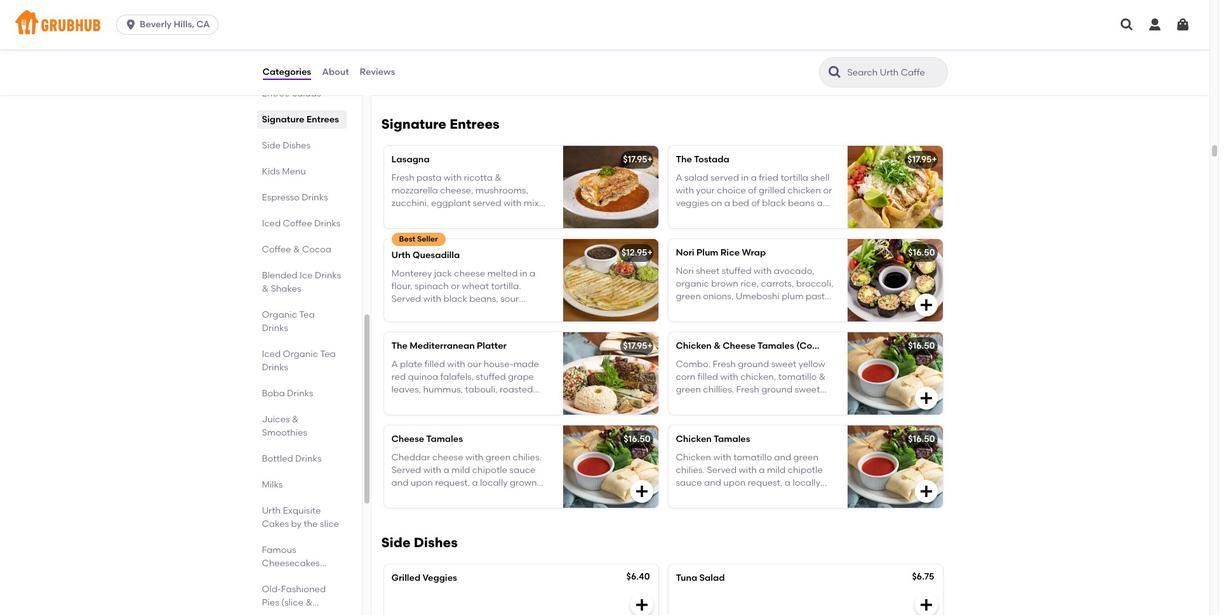 Task type: describe. For each thing, give the bounding box(es) containing it.
drinks right boba in the left bottom of the page
[[287, 389, 313, 399]]

beverly hills, ca button
[[116, 15, 223, 35]]

0 horizontal spatial cheese
[[392, 435, 424, 445]]

urth exquisite cakes by the slice
[[262, 506, 339, 530]]

wrap
[[742, 248, 766, 259]]

sour
[[501, 294, 519, 305]]

salad. inside cheddar cheese with green chilies. served with a mild chipotle sauce and upon request, a locally grown mixed greens salad.
[[451, 491, 477, 502]]

entrée
[[262, 88, 290, 99]]

0 horizontal spatial entrees
[[307, 114, 339, 125]]

by
[[291, 519, 302, 530]]

boba drinks
[[262, 389, 313, 399]]

the mediterranean platter image
[[563, 333, 658, 416]]

pies
[[262, 598, 279, 609]]

chilies. inside cheddar cheese with green chilies. served with a mild chipotle sauce and upon request, a locally grown mixed greens salad.
[[513, 453, 542, 463]]

grown inside chicken with tomatillo and green chilies. served with a mild chipotle sauce and upon request, a locally grown mixed greens salad.
[[676, 491, 703, 502]]

(combo)
[[796, 341, 835, 352]]

the tostada image
[[847, 146, 943, 229]]

$17.95 for lasagna
[[623, 154, 647, 165]]

served inside monterey jack cheese melted in a flour, spinach or wheat tortilla. served with black beans, sour cream, guacamole and salsa. chopped chilies on request.
[[392, 294, 421, 305]]

salad. inside chicken with tomatillo and green chilies. served with a mild chipotle sauce and upon request, a locally grown mixed greens salad.
[[765, 491, 791, 502]]

& for juices & smoothies
[[292, 415, 299, 425]]

$16.50 for nori plum rice wrap
[[908, 248, 935, 259]]

guacamole
[[424, 307, 474, 318]]

old-
[[262, 585, 281, 596]]

tuna
[[676, 574, 697, 584]]

and inside cheddar cheese with green chilies. served with a mild chipotle sauce and upon request, a locally grown mixed greens salad.
[[392, 478, 409, 489]]

reviews
[[360, 67, 395, 77]]

platter
[[477, 341, 507, 352]]

menu
[[282, 166, 306, 177]]

seller
[[417, 235, 438, 244]]

greens inside chicken with tomatillo and green chilies. served with a mild chipotle sauce and upon request, a locally grown mixed greens salad.
[[734, 491, 763, 502]]

on
[[463, 320, 474, 331]]

chicken tamales
[[676, 435, 750, 445]]

drinks inside organic tea drinks
[[262, 323, 288, 334]]

(slice
[[281, 598, 304, 609]]

the
[[304, 519, 318, 530]]

kids menu
[[262, 166, 306, 177]]

juices
[[262, 415, 290, 425]]

milks
[[262, 480, 283, 491]]

0 horizontal spatial dishes
[[283, 140, 311, 151]]

0 horizontal spatial signature entrees
[[262, 114, 339, 125]]

grilled veggies
[[392, 574, 457, 584]]

svg image inside beverly hills, ca button
[[125, 18, 137, 31]]

veggies
[[423, 574, 457, 584]]

grilled veggies with pesto salad image
[[847, 7, 943, 90]]

mild inside cheddar cheese with green chilies. served with a mild chipotle sauce and upon request, a locally grown mixed greens salad.
[[452, 465, 470, 476]]

urth for urth quesadilla
[[392, 250, 411, 261]]

slice
[[320, 519, 339, 530]]

cheese inside monterey jack cheese melted in a flour, spinach or wheat tortilla. served with black beans, sour cream, guacamole and salsa. chopped chilies on request.
[[454, 268, 485, 279]]

with inside monterey jack cheese melted in a flour, spinach or wheat tortilla. served with black beans, sour cream, guacamole and salsa. chopped chilies on request.
[[423, 294, 441, 305]]

locally inside cheddar cheese with green chilies. served with a mild chipotle sauce and upon request, a locally grown mixed greens salad.
[[480, 478, 508, 489]]

& inside 'famous cheesecakes (individual) old-fashioned pies (slice & individual)'
[[306, 598, 312, 609]]

grown inside cheddar cheese with green chilies. served with a mild chipotle sauce and upon request, a locally grown mixed greens salad.
[[510, 478, 537, 489]]

grilled cilantro chicken breast with pesto image
[[563, 7, 658, 90]]

tuna salad
[[676, 574, 725, 584]]

salads
[[292, 88, 321, 99]]

served inside cheddar cheese with green chilies. served with a mild chipotle sauce and upon request, a locally grown mixed greens salad.
[[392, 465, 421, 476]]

mediterranean
[[410, 341, 475, 352]]

chicken for chicken & cheese tamales (combo)
[[676, 341, 712, 352]]

a inside monterey jack cheese melted in a flour, spinach or wheat tortilla. served with black beans, sour cream, guacamole and salsa. chopped chilies on request.
[[530, 268, 536, 279]]

green inside chicken with tomatillo and green chilies. served with a mild chipotle sauce and upon request, a locally grown mixed greens salad.
[[794, 453, 819, 463]]

tortilla.
[[491, 281, 521, 292]]

$16.50 for chicken & cheese tamales (combo)
[[908, 341, 935, 352]]

urth quesadilla
[[392, 250, 460, 261]]

smoothies
[[262, 428, 307, 439]]

chicken & cheese tamales (combo)
[[676, 341, 835, 352]]

exquisite
[[283, 506, 321, 517]]

urth for urth exquisite cakes by the slice
[[262, 506, 281, 517]]

salsa.
[[495, 307, 520, 318]]

1 vertical spatial coffee
[[262, 244, 291, 255]]

organic inside organic tea drinks
[[262, 310, 297, 321]]

lasagna image
[[563, 146, 658, 229]]

about button
[[321, 50, 350, 95]]

+ for lasagna
[[647, 154, 653, 165]]

in
[[520, 268, 528, 279]]

tomatillo
[[734, 453, 772, 463]]

chicken with tomatillo and green chilies. served with a mild chipotle sauce and upon request, a locally grown mixed greens salad.
[[676, 453, 823, 502]]

drinks right bottled
[[295, 454, 322, 465]]

tamales for cheddar cheese with green chilies. served with a mild chipotle sauce and upon request, a locally grown mixed greens salad.
[[426, 435, 463, 445]]

flour,
[[392, 281, 413, 292]]

coffee & cocoa
[[262, 244, 331, 255]]

tea inside organic tea drinks
[[299, 310, 315, 321]]

or
[[451, 281, 460, 292]]

blended
[[262, 271, 298, 281]]

sauce inside chicken with tomatillo and green chilies. served with a mild chipotle sauce and upon request, a locally grown mixed greens salad.
[[676, 478, 702, 489]]

svg image for chicken tamales
[[919, 485, 934, 500]]

drinks up iced coffee drinks
[[302, 192, 328, 203]]

urth quesadilla image
[[563, 240, 658, 322]]

nori
[[676, 248, 694, 259]]

iced for iced coffee drinks
[[262, 218, 281, 229]]

organic tea drinks
[[262, 310, 315, 334]]

categories
[[263, 67, 311, 77]]

the mediterranean platter
[[392, 341, 507, 352]]

individual)
[[262, 612, 307, 616]]

cheese tamales image
[[563, 426, 658, 509]]

cheddar cheese with green chilies. served with a mild chipotle sauce and upon request, a locally grown mixed greens salad.
[[392, 453, 542, 502]]

$17.95 for the tostada
[[908, 154, 932, 165]]

1 horizontal spatial side
[[381, 536, 411, 551]]

served inside chicken with tomatillo and green chilies. served with a mild chipotle sauce and upon request, a locally grown mixed greens salad.
[[707, 465, 737, 476]]

& for chicken & cheese tamales (combo)
[[714, 341, 721, 352]]

drinks up cocoa on the top of the page
[[314, 218, 341, 229]]

shakes
[[271, 284, 301, 295]]

beverly
[[140, 19, 172, 30]]

nori plum rice wrap
[[676, 248, 766, 259]]

$17.95 + for the tostada
[[908, 154, 937, 165]]

svg image for chicken & cheese tamales (combo)
[[919, 391, 934, 407]]

and down chicken tamales
[[704, 478, 721, 489]]

1 horizontal spatial dishes
[[414, 536, 458, 551]]

svg image for cheese tamales
[[634, 485, 649, 500]]

2 horizontal spatial tamales
[[758, 341, 794, 352]]

best
[[399, 235, 415, 244]]

chilies
[[435, 320, 461, 331]]

iced for iced organic tea drinks
[[262, 349, 281, 360]]

famous
[[262, 546, 296, 556]]

drinks inside iced organic tea drinks
[[262, 363, 288, 373]]

+ for the mediterranean platter
[[647, 341, 653, 352]]

quesadilla
[[413, 250, 460, 261]]

cheddar
[[392, 453, 430, 463]]

fashioned
[[281, 585, 326, 596]]

1 horizontal spatial entrees
[[450, 116, 500, 132]]

espresso
[[262, 192, 300, 203]]



Task type: locate. For each thing, give the bounding box(es) containing it.
drinks up iced organic tea drinks
[[262, 323, 288, 334]]

0 horizontal spatial side dishes
[[262, 140, 311, 151]]

& for coffee & cocoa
[[293, 244, 300, 255]]

2 salad. from the left
[[765, 491, 791, 502]]

$17.95 + for lasagna
[[623, 154, 653, 165]]

main navigation navigation
[[0, 0, 1210, 50]]

0 vertical spatial side dishes
[[262, 140, 311, 151]]

tamales up tomatillo
[[714, 435, 750, 445]]

cocoa
[[302, 244, 331, 255]]

served down chicken tamales
[[707, 465, 737, 476]]

and
[[476, 307, 493, 318], [774, 453, 791, 463], [392, 478, 409, 489], [704, 478, 721, 489]]

search icon image
[[827, 65, 842, 80]]

organic down organic tea drinks
[[283, 349, 318, 360]]

cream,
[[392, 307, 422, 318]]

1 vertical spatial cheese
[[392, 435, 424, 445]]

drinks inside blended ice drinks & shakes
[[315, 271, 341, 281]]

2 greens from the left
[[734, 491, 763, 502]]

and right tomatillo
[[774, 453, 791, 463]]

0 horizontal spatial signature
[[262, 114, 304, 125]]

coffee up 'coffee & cocoa'
[[283, 218, 312, 229]]

1 locally from the left
[[480, 478, 508, 489]]

2 chipotle from the left
[[788, 465, 823, 476]]

2 chicken from the top
[[676, 435, 712, 445]]

1 horizontal spatial upon
[[723, 478, 746, 489]]

side up grilled
[[381, 536, 411, 551]]

request,
[[435, 478, 470, 489], [748, 478, 783, 489]]

bottled drinks
[[262, 454, 322, 465]]

chicken for chicken with tomatillo and green chilies. served with a mild chipotle sauce and upon request, a locally grown mixed greens salad.
[[676, 453, 711, 463]]

request, inside chicken with tomatillo and green chilies. served with a mild chipotle sauce and upon request, a locally grown mixed greens salad.
[[748, 478, 783, 489]]

0 vertical spatial chilies.
[[513, 453, 542, 463]]

signature down entrée
[[262, 114, 304, 125]]

1 horizontal spatial the
[[676, 154, 692, 165]]

mild
[[452, 465, 470, 476], [767, 465, 786, 476]]

1 horizontal spatial sauce
[[676, 478, 702, 489]]

1 chicken from the top
[[676, 341, 712, 352]]

upon inside cheddar cheese with green chilies. served with a mild chipotle sauce and upon request, a locally grown mixed greens salad.
[[411, 478, 433, 489]]

1 request, from the left
[[435, 478, 470, 489]]

0 horizontal spatial mild
[[452, 465, 470, 476]]

mild down tomatillo
[[767, 465, 786, 476]]

wheat
[[462, 281, 489, 292]]

cheese inside cheddar cheese with green chilies. served with a mild chipotle sauce and upon request, a locally grown mixed greens salad.
[[432, 453, 463, 463]]

hills,
[[174, 19, 194, 30]]

the down chopped
[[392, 341, 408, 352]]

0 horizontal spatial green
[[486, 453, 511, 463]]

chicken inside chicken with tomatillo and green chilies. served with a mild chipotle sauce and upon request, a locally grown mixed greens salad.
[[676, 453, 711, 463]]

mixed inside cheddar cheese with green chilies. served with a mild chipotle sauce and upon request, a locally grown mixed greens salad.
[[392, 491, 418, 502]]

chicken
[[676, 341, 712, 352], [676, 435, 712, 445], [676, 453, 711, 463]]

1 horizontal spatial chilies.
[[676, 465, 705, 476]]

1 vertical spatial sauce
[[676, 478, 702, 489]]

the for the mediterranean platter
[[392, 341, 408, 352]]

entrees
[[307, 114, 339, 125], [450, 116, 500, 132]]

$16.50 for chicken tamales
[[908, 435, 935, 445]]

1 horizontal spatial mixed
[[705, 491, 731, 502]]

0 vertical spatial urth
[[392, 250, 411, 261]]

0 vertical spatial tea
[[299, 310, 315, 321]]

dishes up veggies
[[414, 536, 458, 551]]

0 horizontal spatial upon
[[411, 478, 433, 489]]

nori plum rice wrap image
[[847, 240, 943, 322]]

side
[[262, 140, 281, 151], [381, 536, 411, 551]]

&
[[293, 244, 300, 255], [262, 284, 269, 295], [714, 341, 721, 352], [292, 415, 299, 425], [306, 598, 312, 609]]

1 horizontal spatial salad.
[[765, 491, 791, 502]]

2 mild from the left
[[767, 465, 786, 476]]

blended ice drinks & shakes
[[262, 271, 341, 295]]

1 upon from the left
[[411, 478, 433, 489]]

0 horizontal spatial side
[[262, 140, 281, 151]]

tamales for chicken with tomatillo and green chilies. served with a mild chipotle sauce and upon request, a locally grown mixed greens salad.
[[714, 435, 750, 445]]

melted
[[487, 268, 518, 279]]

espresso drinks
[[262, 192, 328, 203]]

urth down best
[[392, 250, 411, 261]]

1 horizontal spatial chipotle
[[788, 465, 823, 476]]

urth
[[392, 250, 411, 261], [262, 506, 281, 517]]

salad.
[[451, 491, 477, 502], [765, 491, 791, 502]]

famous cheesecakes (individual) old-fashioned pies (slice & individual)
[[262, 546, 326, 616]]

0 horizontal spatial chipotle
[[472, 465, 507, 476]]

mild down cheese tamales
[[452, 465, 470, 476]]

request, down cheese tamales
[[435, 478, 470, 489]]

1 vertical spatial chilies.
[[676, 465, 705, 476]]

$17.95 + for the mediterranean platter
[[623, 341, 653, 352]]

side dishes up the kids menu
[[262, 140, 311, 151]]

request, down tomatillo
[[748, 478, 783, 489]]

sauce inside cheddar cheese with green chilies. served with a mild chipotle sauce and upon request, a locally grown mixed greens salad.
[[510, 465, 536, 476]]

2 locally from the left
[[793, 478, 821, 489]]

urth inside urth exquisite cakes by the slice
[[262, 506, 281, 517]]

0 horizontal spatial urth
[[262, 506, 281, 517]]

chipotle inside chicken with tomatillo and green chilies. served with a mild chipotle sauce and upon request, a locally grown mixed greens salad.
[[788, 465, 823, 476]]

1 vertical spatial urth
[[262, 506, 281, 517]]

request, inside cheddar cheese with green chilies. served with a mild chipotle sauce and upon request, a locally grown mixed greens salad.
[[435, 478, 470, 489]]

2 upon from the left
[[723, 478, 746, 489]]

svg image
[[1148, 17, 1163, 32], [125, 18, 137, 31], [919, 298, 934, 313], [634, 598, 649, 614], [919, 598, 934, 614]]

0 horizontal spatial sauce
[[510, 465, 536, 476]]

signature
[[262, 114, 304, 125], [381, 116, 446, 132]]

coffee up blended
[[262, 244, 291, 255]]

cheese
[[723, 341, 756, 352], [392, 435, 424, 445]]

drinks
[[302, 192, 328, 203], [314, 218, 341, 229], [315, 271, 341, 281], [262, 323, 288, 334], [262, 363, 288, 373], [287, 389, 313, 399], [295, 454, 322, 465]]

request.
[[477, 320, 511, 331]]

chicken & cheese tamales (combo) image
[[847, 333, 943, 416]]

tamales up cheddar
[[426, 435, 463, 445]]

side up kids at the top of the page
[[262, 140, 281, 151]]

chopped
[[392, 320, 432, 331]]

$16.50 for cheese tamales
[[624, 435, 651, 445]]

signature entrees down salads
[[262, 114, 339, 125]]

served down cheddar
[[392, 465, 421, 476]]

& inside juices & smoothies
[[292, 415, 299, 425]]

signature up lasagna
[[381, 116, 446, 132]]

1 green from the left
[[486, 453, 511, 463]]

0 vertical spatial sauce
[[510, 465, 536, 476]]

1 vertical spatial iced
[[262, 349, 281, 360]]

jack
[[434, 268, 452, 279]]

0 horizontal spatial locally
[[480, 478, 508, 489]]

the for the tostada
[[676, 154, 692, 165]]

organic inside iced organic tea drinks
[[283, 349, 318, 360]]

upon inside chicken with tomatillo and green chilies. served with a mild chipotle sauce and upon request, a locally grown mixed greens salad.
[[723, 478, 746, 489]]

1 mixed from the left
[[392, 491, 418, 502]]

iced organic tea drinks
[[262, 349, 336, 373]]

chicken for chicken tamales
[[676, 435, 712, 445]]

dishes up menu
[[283, 140, 311, 151]]

0 horizontal spatial request,
[[435, 478, 470, 489]]

1 vertical spatial the
[[392, 341, 408, 352]]

0 horizontal spatial salad.
[[451, 491, 477, 502]]

plum
[[697, 248, 719, 259]]

& inside blended ice drinks & shakes
[[262, 284, 269, 295]]

0 vertical spatial cheese
[[723, 341, 756, 352]]

green inside cheddar cheese with green chilies. served with a mild chipotle sauce and upon request, a locally grown mixed greens salad.
[[486, 453, 511, 463]]

sauce
[[510, 465, 536, 476], [676, 478, 702, 489]]

1 vertical spatial dishes
[[414, 536, 458, 551]]

$17.95 for the mediterranean platter
[[623, 341, 647, 352]]

upon down cheddar
[[411, 478, 433, 489]]

ice
[[300, 271, 313, 281]]

signature entrees up lasagna
[[381, 116, 500, 132]]

1 horizontal spatial locally
[[793, 478, 821, 489]]

0 vertical spatial cheese
[[454, 268, 485, 279]]

categories button
[[262, 50, 312, 95]]

1 vertical spatial tea
[[320, 349, 336, 360]]

1 horizontal spatial greens
[[734, 491, 763, 502]]

urth up cakes
[[262, 506, 281, 517]]

entrée salads
[[262, 88, 321, 99]]

side dishes up grilled veggies
[[381, 536, 458, 551]]

about
[[322, 67, 349, 77]]

0 vertical spatial iced
[[262, 218, 281, 229]]

mixed down cheddar
[[392, 491, 418, 502]]

upon down tomatillo
[[723, 478, 746, 489]]

a
[[530, 268, 536, 279], [444, 465, 449, 476], [759, 465, 765, 476], [472, 478, 478, 489], [785, 478, 791, 489]]

locally
[[480, 478, 508, 489], [793, 478, 821, 489]]

0 horizontal spatial the
[[392, 341, 408, 352]]

0 vertical spatial coffee
[[283, 218, 312, 229]]

lasagna
[[392, 154, 430, 165]]

svg image
[[1120, 17, 1135, 32], [1175, 17, 1191, 32], [919, 391, 934, 407], [634, 485, 649, 500], [919, 485, 934, 500]]

2 mixed from the left
[[705, 491, 731, 502]]

rice
[[721, 248, 740, 259]]

0 vertical spatial organic
[[262, 310, 297, 321]]

1 horizontal spatial signature entrees
[[381, 116, 500, 132]]

and down cheddar
[[392, 478, 409, 489]]

0 horizontal spatial greens
[[420, 491, 449, 502]]

boba
[[262, 389, 285, 399]]

1 vertical spatial organic
[[283, 349, 318, 360]]

1 horizontal spatial request,
[[748, 478, 783, 489]]

1 chipotle from the left
[[472, 465, 507, 476]]

0 horizontal spatial grown
[[510, 478, 537, 489]]

1 horizontal spatial urth
[[392, 250, 411, 261]]

tea inside iced organic tea drinks
[[320, 349, 336, 360]]

$6.40
[[627, 572, 650, 583]]

greens down tomatillo
[[734, 491, 763, 502]]

0 vertical spatial the
[[676, 154, 692, 165]]

2 vertical spatial chicken
[[676, 453, 711, 463]]

0 horizontal spatial tea
[[299, 310, 315, 321]]

$17.95 +
[[623, 154, 653, 165], [908, 154, 937, 165], [623, 341, 653, 352]]

1 horizontal spatial grown
[[676, 491, 703, 502]]

$12.95
[[622, 248, 647, 259]]

served
[[392, 294, 421, 305], [392, 465, 421, 476], [707, 465, 737, 476]]

upon
[[411, 478, 433, 489], [723, 478, 746, 489]]

1 horizontal spatial signature
[[381, 116, 446, 132]]

tamales left (combo)
[[758, 341, 794, 352]]

+ for the tostada
[[932, 154, 937, 165]]

cheese tamales
[[392, 435, 463, 445]]

3 chicken from the top
[[676, 453, 711, 463]]

$17.95
[[623, 154, 647, 165], [908, 154, 932, 165], [623, 341, 647, 352]]

tostada
[[694, 154, 730, 165]]

the tostada
[[676, 154, 730, 165]]

1 horizontal spatial tea
[[320, 349, 336, 360]]

cheese up the wheat
[[454, 268, 485, 279]]

grown
[[510, 478, 537, 489], [676, 491, 703, 502]]

0 vertical spatial side
[[262, 140, 281, 151]]

2 green from the left
[[794, 453, 819, 463]]

chicken tamales image
[[847, 426, 943, 509]]

1 vertical spatial chicken
[[676, 435, 712, 445]]

grilled
[[392, 574, 421, 584]]

iced inside iced organic tea drinks
[[262, 349, 281, 360]]

1 iced from the top
[[262, 218, 281, 229]]

1 salad. from the left
[[451, 491, 477, 502]]

iced down espresso
[[262, 218, 281, 229]]

1 vertical spatial cheese
[[432, 453, 463, 463]]

spinach
[[415, 281, 449, 292]]

0 horizontal spatial mixed
[[392, 491, 418, 502]]

tamales
[[758, 341, 794, 352], [426, 435, 463, 445], [714, 435, 750, 445]]

$6.75
[[912, 572, 934, 583]]

mixed inside chicken with tomatillo and green chilies. served with a mild chipotle sauce and upon request, a locally grown mixed greens salad.
[[705, 491, 731, 502]]

1 horizontal spatial cheese
[[723, 341, 756, 352]]

iced
[[262, 218, 281, 229], [262, 349, 281, 360]]

1 greens from the left
[[420, 491, 449, 502]]

$12.95 +
[[622, 248, 653, 259]]

1 vertical spatial side dishes
[[381, 536, 458, 551]]

monterey jack cheese melted in a flour, spinach or wheat tortilla. served with black beans, sour cream, guacamole and salsa. chopped chilies on request.
[[392, 268, 536, 331]]

mild inside chicken with tomatillo and green chilies. served with a mild chipotle sauce and upon request, a locally grown mixed greens salad.
[[767, 465, 786, 476]]

beans,
[[470, 294, 498, 305]]

juices & smoothies
[[262, 415, 307, 439]]

chipotle inside cheddar cheese with green chilies. served with a mild chipotle sauce and upon request, a locally grown mixed greens salad.
[[472, 465, 507, 476]]

2 iced from the top
[[262, 349, 281, 360]]

2 request, from the left
[[748, 478, 783, 489]]

0 vertical spatial grown
[[510, 478, 537, 489]]

with
[[423, 294, 441, 305], [465, 453, 483, 463], [713, 453, 731, 463], [423, 465, 441, 476], [739, 465, 757, 476]]

ca
[[196, 19, 210, 30]]

Search Urth Caffe search field
[[846, 67, 943, 79]]

drinks right ice
[[315, 271, 341, 281]]

1 mild from the left
[[452, 465, 470, 476]]

served up cream,
[[392, 294, 421, 305]]

0 horizontal spatial chilies.
[[513, 453, 542, 463]]

greens inside cheddar cheese with green chilies. served with a mild chipotle sauce and upon request, a locally grown mixed greens salad.
[[420, 491, 449, 502]]

1 horizontal spatial tamales
[[714, 435, 750, 445]]

0 vertical spatial chicken
[[676, 341, 712, 352]]

(individual)
[[262, 572, 310, 583]]

tea
[[299, 310, 315, 321], [320, 349, 336, 360]]

beverly hills, ca
[[140, 19, 210, 30]]

cakes
[[262, 519, 289, 530]]

chilies. inside chicken with tomatillo and green chilies. served with a mild chipotle sauce and upon request, a locally grown mixed greens salad.
[[676, 465, 705, 476]]

1 vertical spatial grown
[[676, 491, 703, 502]]

iced coffee drinks
[[262, 218, 341, 229]]

0 vertical spatial dishes
[[283, 140, 311, 151]]

and down beans,
[[476, 307, 493, 318]]

0 horizontal spatial tamales
[[426, 435, 463, 445]]

organic down the shakes
[[262, 310, 297, 321]]

salad
[[700, 574, 725, 584]]

dishes
[[283, 140, 311, 151], [414, 536, 458, 551]]

the left tostada
[[676, 154, 692, 165]]

and inside monterey jack cheese melted in a flour, spinach or wheat tortilla. served with black beans, sour cream, guacamole and salsa. chopped chilies on request.
[[476, 307, 493, 318]]

best seller
[[399, 235, 438, 244]]

reviews button
[[359, 50, 396, 95]]

1 horizontal spatial side dishes
[[381, 536, 458, 551]]

drinks up boba in the left bottom of the page
[[262, 363, 288, 373]]

kids
[[262, 166, 280, 177]]

bottled
[[262, 454, 293, 465]]

cheese down cheese tamales
[[432, 453, 463, 463]]

cheesecakes
[[262, 559, 320, 570]]

locally inside chicken with tomatillo and green chilies. served with a mild chipotle sauce and upon request, a locally grown mixed greens salad.
[[793, 478, 821, 489]]

black
[[444, 294, 467, 305]]

1 horizontal spatial green
[[794, 453, 819, 463]]

greens down cheddar
[[420, 491, 449, 502]]

iced down organic tea drinks
[[262, 349, 281, 360]]

mixed down chicken tamales
[[705, 491, 731, 502]]

1 horizontal spatial mild
[[767, 465, 786, 476]]

1 vertical spatial side
[[381, 536, 411, 551]]



Task type: vqa. For each thing, say whether or not it's contained in the screenshot.
'BLACK'
yes



